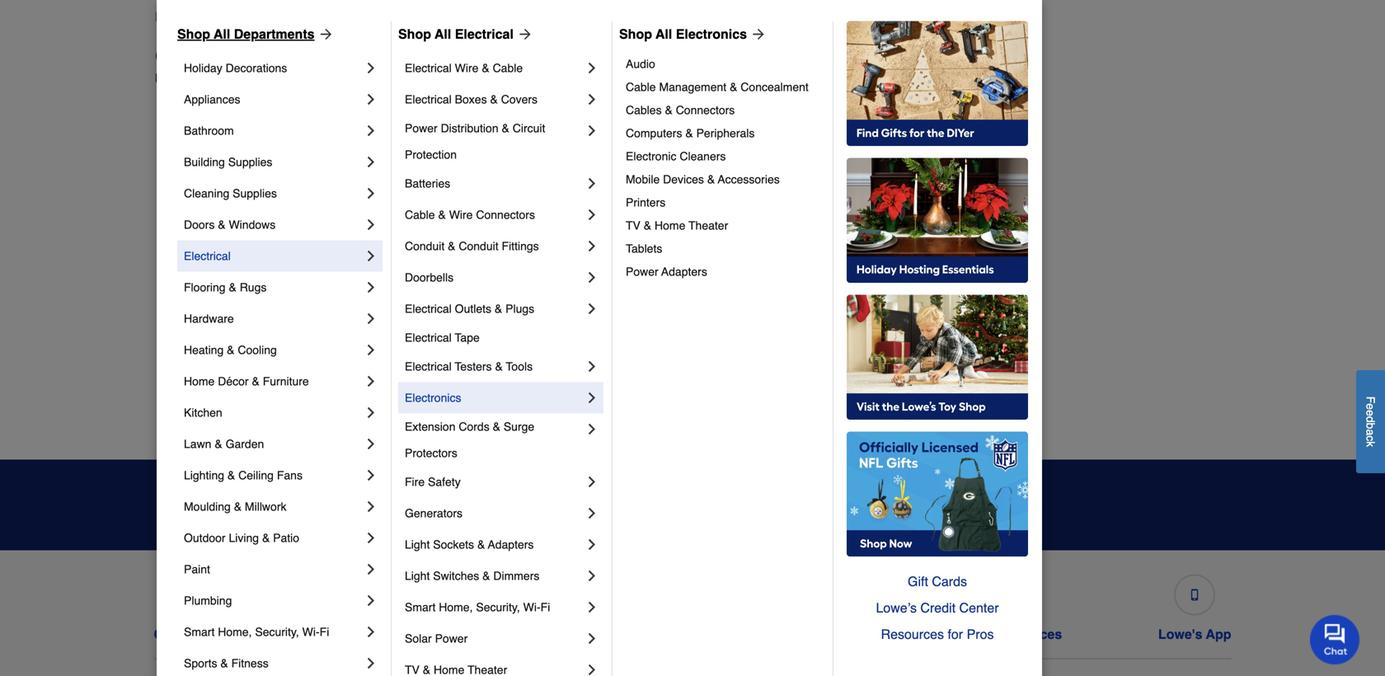 Task type: vqa. For each thing, say whether or not it's contained in the screenshot.
'Accessible' associated with Accessible Home
no



Task type: locate. For each thing, give the bounding box(es) containing it.
a right find on the top left of page
[[187, 9, 194, 24]]

1 horizontal spatial credit
[[920, 600, 956, 615]]

shop all electrical link
[[398, 24, 533, 44]]

& left dimmers
[[482, 569, 490, 582]]

east inside east brunswick link
[[168, 288, 191, 301]]

toms
[[975, 288, 1002, 301]]

chevron right image
[[584, 60, 600, 76], [363, 91, 379, 108], [363, 122, 379, 139], [584, 122, 600, 139], [363, 154, 379, 170], [584, 175, 600, 192], [584, 269, 600, 286], [584, 300, 600, 317], [363, 310, 379, 327], [363, 373, 379, 389], [363, 404, 379, 421], [584, 421, 600, 437], [584, 474, 600, 490], [363, 530, 379, 546], [584, 536, 600, 553], [363, 561, 379, 577], [363, 592, 379, 609], [584, 599, 600, 615], [584, 630, 600, 647]]

supplies inside cleaning supplies link
[[233, 187, 277, 200]]

arrow right image inside shop all electrical link
[[514, 26, 533, 42]]

power right solar
[[435, 632, 468, 645]]

2 conduit from the left
[[459, 239, 499, 253]]

2 east from the top
[[168, 321, 191, 334]]

a up k
[[1364, 429, 1377, 436]]

sign up button
[[911, 483, 1015, 527]]

chevron right image for electrical testers & tools
[[584, 358, 600, 375]]

conduit down cable & wire connectors
[[459, 239, 499, 253]]

1 horizontal spatial gift cards link
[[847, 568, 1028, 595]]

home down the "printers"
[[655, 219, 685, 232]]

smart home, security, wi-fi up the fitness
[[184, 625, 329, 638]]

home
[[655, 219, 685, 232], [184, 375, 215, 388]]

1 horizontal spatial home
[[655, 219, 685, 232]]

1 vertical spatial jersey
[[269, 71, 303, 84]]

& right us
[[227, 627, 237, 642]]

supplies for building supplies
[[228, 155, 272, 169]]

&
[[482, 61, 489, 75], [730, 80, 737, 93], [490, 93, 498, 106], [665, 103, 673, 117], [502, 122, 509, 135], [685, 126, 693, 140], [707, 173, 715, 186], [438, 208, 446, 221], [218, 218, 226, 231], [644, 219, 651, 232], [448, 239, 456, 253], [229, 281, 236, 294], [495, 302, 502, 315], [227, 343, 235, 356], [495, 360, 503, 373], [252, 375, 260, 388], [493, 420, 500, 433], [215, 437, 222, 450], [227, 469, 235, 482], [234, 500, 242, 513], [262, 531, 270, 544], [477, 538, 485, 551], [482, 569, 490, 582], [227, 627, 237, 642], [220, 657, 228, 670]]

holiday hosting essentials. image
[[847, 158, 1028, 283]]

electronic cleaners
[[626, 150, 726, 163]]

0 vertical spatial smart home, security, wi-fi
[[405, 601, 550, 614]]

& right cords
[[493, 420, 500, 433]]

arrow right image up electrical wire & cable link
[[514, 26, 533, 42]]

0 horizontal spatial gift cards link
[[767, 568, 838, 642]]

solar power link
[[405, 623, 584, 654]]

1 vertical spatial cable
[[626, 80, 656, 93]]

share.
[[612, 511, 646, 525]]

1 vertical spatial power
[[626, 265, 658, 278]]

bayonne link
[[168, 122, 214, 138]]

cable for cable & wire connectors
[[405, 208, 435, 221]]

0 horizontal spatial electronics
[[405, 391, 461, 404]]

1 vertical spatial adapters
[[488, 538, 534, 551]]

maple shade
[[706, 156, 774, 169]]

conduit & conduit fittings
[[405, 239, 539, 253]]

union link
[[975, 352, 1005, 369]]

installation services link
[[935, 568, 1062, 642]]

all for electrical
[[435, 26, 451, 42]]

home décor & furniture link
[[184, 366, 363, 397]]

0 horizontal spatial center
[[629, 627, 671, 642]]

0 vertical spatial credit
[[920, 600, 956, 615]]

1 horizontal spatial security,
[[476, 601, 520, 614]]

voorhees
[[975, 387, 1023, 400]]

electrical down doorbells
[[405, 302, 452, 315]]

fitness
[[231, 657, 269, 670]]

connectors up conduit & conduit fittings link
[[476, 208, 535, 221]]

electrical up 'flooring'
[[184, 249, 231, 263]]

cords
[[459, 420, 490, 433]]

chevron right image for bathroom
[[363, 122, 379, 139]]

1 vertical spatial center
[[629, 627, 671, 642]]

light for light sockets & adapters
[[405, 538, 430, 551]]

chevron right image for appliances
[[363, 91, 379, 108]]

chevron right image for electrical wire & cable
[[584, 60, 600, 76]]

lowe's
[[876, 600, 917, 615]]

all up management
[[656, 26, 672, 42]]

electrical for electrical outlets & plugs
[[405, 302, 452, 315]]

heating & cooling
[[184, 343, 277, 356]]

1 conduit from the left
[[405, 239, 445, 253]]

chevron right image for heating & cooling
[[363, 342, 379, 358]]

& left circuit
[[502, 122, 509, 135]]

& down 'cables & connectors'
[[685, 126, 693, 140]]

2 vertical spatial cable
[[405, 208, 435, 221]]

0 vertical spatial supplies
[[228, 155, 272, 169]]

electrical down shop all electrical
[[405, 61, 452, 75]]

0 horizontal spatial shop
[[177, 26, 210, 42]]

0 horizontal spatial wi-
[[302, 625, 320, 638]]

0 horizontal spatial home,
[[218, 625, 252, 638]]

fi left order
[[320, 625, 329, 638]]

2 horizontal spatial lowe's
[[1158, 627, 1203, 642]]

2 horizontal spatial all
[[656, 26, 672, 42]]

1 horizontal spatial gift
[[908, 574, 928, 589]]

decorations
[[226, 61, 287, 75]]

shop inside shop all electrical link
[[398, 26, 431, 42]]

1 horizontal spatial arrow right image
[[514, 26, 533, 42]]

printers link
[[626, 191, 821, 214]]

shop down new jersey
[[398, 26, 431, 42]]

east
[[168, 288, 191, 301], [168, 321, 191, 334]]

0 vertical spatial security,
[[476, 601, 520, 614]]

electrical down electrical tape
[[405, 360, 452, 373]]

& left millwork
[[234, 500, 242, 513]]

wire up conduit & conduit fittings
[[449, 208, 473, 221]]

1 shop from the left
[[177, 26, 210, 42]]

electronics up extension
[[405, 391, 461, 404]]

1 horizontal spatial electronics
[[676, 26, 747, 42]]

0 horizontal spatial all
[[214, 26, 230, 42]]

connectors down cable management & concealment at the top of the page
[[676, 103, 735, 117]]

power inside the power distribution & circuit protection
[[405, 122, 438, 135]]

chevron right image for plumbing
[[363, 592, 379, 609]]

0 vertical spatial smart
[[405, 601, 436, 614]]

computers
[[626, 126, 682, 140]]

shop for shop all electronics
[[619, 26, 652, 42]]

find
[[155, 9, 183, 24]]

in
[[230, 71, 239, 84]]

cable inside cable & wire connectors link
[[405, 208, 435, 221]]

home down the "eatontown" link
[[184, 375, 215, 388]]

jersey city link
[[437, 319, 494, 336]]

cable down audio
[[626, 80, 656, 93]]

shop down the find a store
[[177, 26, 210, 42]]

security, for the rightmost smart home, security, wi-fi link
[[476, 601, 520, 614]]

a inside button
[[1364, 429, 1377, 436]]

find gifts for the diyer. image
[[847, 21, 1028, 146]]

piscataway link
[[975, 122, 1033, 138]]

0 horizontal spatial connectors
[[476, 208, 535, 221]]

lowe's
[[155, 71, 191, 84], [540, 627, 584, 642], [1158, 627, 1203, 642]]

chevron right image for lighting & ceiling fans
[[363, 467, 379, 483]]

1 east from the top
[[168, 288, 191, 301]]

circuit
[[513, 122, 545, 135]]

doorbells
[[405, 271, 454, 284]]

& right décor at the left bottom
[[252, 375, 260, 388]]

deptford link
[[168, 254, 212, 270]]

chevron right image for moulding & millwork
[[363, 498, 379, 515]]

a
[[187, 9, 194, 24], [1364, 429, 1377, 436]]

smart up sports
[[184, 625, 215, 638]]

jersey up shop all electrical
[[385, 9, 424, 24]]

0 horizontal spatial security,
[[255, 625, 299, 638]]

supplies up cleaning supplies
[[228, 155, 272, 169]]

wi- up sports & fitness link
[[302, 625, 320, 638]]

0 horizontal spatial lowe's
[[155, 71, 191, 84]]

electrical left boxes
[[405, 93, 452, 106]]

contact us & faq link
[[154, 568, 267, 642]]

cable down "batteries"
[[405, 208, 435, 221]]

2 light from the top
[[405, 569, 430, 582]]

chevron right image for smart home, security, wi-fi
[[363, 624, 379, 640]]

sports & fitness link
[[184, 648, 363, 676]]

2 vertical spatial power
[[435, 632, 468, 645]]

shop up audio
[[619, 26, 652, 42]]

& inside extension cords & surge protectors
[[493, 420, 500, 433]]

0 horizontal spatial gift
[[771, 627, 794, 642]]

2 arrow right image from the left
[[514, 26, 533, 42]]

city inside city directory lowe's stores in new jersey
[[155, 45, 192, 68]]

0 horizontal spatial arrow right image
[[315, 26, 334, 42]]

east up heating
[[168, 321, 191, 334]]

outdoor living & patio
[[184, 531, 299, 544]]

electronics
[[676, 26, 747, 42], [405, 391, 461, 404]]

0 horizontal spatial home
[[184, 375, 215, 388]]

1 horizontal spatial adapters
[[661, 265, 707, 278]]

deals,
[[370, 485, 428, 508]]

sicklerville link
[[975, 254, 1029, 270]]

lighting & ceiling fans
[[184, 469, 303, 482]]

order
[[364, 627, 400, 642]]

1 horizontal spatial fi
[[541, 601, 550, 614]]

chevron right image for flooring & rugs
[[363, 279, 379, 295]]

holiday
[[184, 61, 222, 75]]

lowe's inside city directory lowe's stores in new jersey
[[155, 71, 191, 84]]

light switches & dimmers
[[405, 569, 540, 582]]

cables & connectors
[[626, 103, 735, 117]]

0 vertical spatial adapters
[[661, 265, 707, 278]]

electrical for electrical testers & tools
[[405, 360, 452, 373]]

manchester
[[706, 123, 766, 136]]

1 vertical spatial light
[[405, 569, 430, 582]]

1 all from the left
[[214, 26, 230, 42]]

0 vertical spatial center
[[959, 600, 999, 615]]

& left 'ceiling'
[[227, 469, 235, 482]]

1 horizontal spatial lowe's
[[540, 627, 584, 642]]

supplies inside building supplies link
[[228, 155, 272, 169]]

shop for shop all electrical
[[398, 26, 431, 42]]

cable inside cable management & concealment link
[[626, 80, 656, 93]]

1 horizontal spatial home,
[[439, 601, 473, 614]]

chevron right image for building supplies
[[363, 154, 379, 170]]

0 horizontal spatial smart home, security, wi-fi link
[[184, 616, 363, 648]]

e up b
[[1364, 410, 1377, 416]]

wire up boxes
[[455, 61, 479, 75]]

cable up covers
[[493, 61, 523, 75]]

electrical for electrical tape
[[405, 331, 452, 344]]

shop all departments
[[177, 26, 315, 42]]

supplies up the windows
[[233, 187, 277, 200]]

electrical boxes & covers link
[[405, 84, 584, 115]]

doors & windows
[[184, 218, 276, 231]]

princeton link
[[975, 155, 1023, 171]]

3 all from the left
[[656, 26, 672, 42]]

arrow right image up holiday decorations link
[[315, 26, 334, 42]]

0 vertical spatial fi
[[541, 601, 550, 614]]

1 horizontal spatial new
[[355, 9, 382, 24]]

1 vertical spatial smart
[[184, 625, 215, 638]]

2 horizontal spatial shop
[[619, 26, 652, 42]]

lowe's app
[[1158, 627, 1231, 642]]

2 all from the left
[[435, 26, 451, 42]]

all up electrical wire & cable
[[435, 26, 451, 42]]

1 vertical spatial fi
[[320, 625, 329, 638]]

chevron right image for light sockets & adapters
[[584, 536, 600, 553]]

manahawkin link
[[437, 418, 502, 435]]

wi- down dimmers
[[523, 601, 541, 614]]

1 horizontal spatial city
[[474, 321, 494, 334]]

0 vertical spatial a
[[187, 9, 194, 24]]

shop all departments link
[[177, 24, 334, 44]]

1 horizontal spatial smart home, security, wi-fi
[[405, 601, 550, 614]]

electrical inside 'link'
[[405, 93, 452, 106]]

chevron right image for electrical boxes & covers
[[584, 91, 600, 108]]

1 vertical spatial a
[[1364, 429, 1377, 436]]

arrow right image for shop all departments
[[315, 26, 334, 42]]

power up protection
[[405, 122, 438, 135]]

east down deptford
[[168, 288, 191, 301]]

credit for lowe's
[[920, 600, 956, 615]]

1 vertical spatial cards
[[797, 627, 835, 642]]

chevron right image for hardware
[[363, 310, 379, 327]]

0 horizontal spatial cable
[[405, 208, 435, 221]]

electrical wire & cable
[[405, 61, 523, 75]]

cable inside electrical wire & cable link
[[493, 61, 523, 75]]

chevron right image
[[363, 60, 379, 76], [584, 91, 600, 108], [363, 185, 379, 201], [584, 206, 600, 223], [363, 216, 379, 233], [584, 238, 600, 254], [363, 248, 379, 264], [363, 279, 379, 295], [363, 342, 379, 358], [584, 358, 600, 375], [584, 389, 600, 406], [363, 436, 379, 452], [363, 467, 379, 483], [363, 498, 379, 515], [584, 505, 600, 521], [584, 568, 600, 584], [363, 624, 379, 640], [363, 655, 379, 671], [584, 662, 600, 676]]

1 horizontal spatial conduit
[[459, 239, 499, 253]]

chevron right image for holiday decorations
[[363, 60, 379, 76]]

tv & home theater
[[626, 219, 728, 232]]

jersey down departments
[[269, 71, 303, 84]]

jersey inside city directory lowe's stores in new jersey
[[269, 71, 303, 84]]

0 horizontal spatial conduit
[[405, 239, 445, 253]]

1 horizontal spatial center
[[959, 600, 999, 615]]

tablets link
[[626, 237, 821, 260]]

power inside power adapters link
[[626, 265, 658, 278]]

flooring & rugs
[[184, 281, 267, 294]]

0 horizontal spatial cards
[[797, 627, 835, 642]]

1 vertical spatial home,
[[218, 625, 252, 638]]

1 vertical spatial supplies
[[233, 187, 277, 200]]

0 horizontal spatial jersey
[[269, 71, 303, 84]]

piscataway
[[975, 123, 1033, 136]]

eatontown
[[168, 354, 223, 367]]

conduit up doorbells
[[405, 239, 445, 253]]

1 vertical spatial security,
[[255, 625, 299, 638]]

1 vertical spatial smart home, security, wi-fi
[[184, 625, 329, 638]]

electronics up audio link
[[676, 26, 747, 42]]

jersey down electrical outlets & plugs
[[437, 321, 471, 334]]

1 light from the top
[[405, 538, 430, 551]]

& down maple
[[707, 173, 715, 186]]

& right sports
[[220, 657, 228, 670]]

delran link
[[168, 221, 202, 237]]

1 vertical spatial new
[[243, 71, 266, 84]]

flemington link
[[437, 122, 494, 138]]

electrical left the "tape"
[[405, 331, 452, 344]]

0 vertical spatial home,
[[439, 601, 473, 614]]

new jersey button
[[355, 7, 424, 27]]

0 vertical spatial gift cards
[[908, 574, 967, 589]]

0 vertical spatial cards
[[932, 574, 967, 589]]

adapters down we've
[[488, 538, 534, 551]]

f
[[1364, 396, 1377, 403]]

1 vertical spatial east
[[168, 321, 191, 334]]

patio
[[273, 531, 299, 544]]

lawn & garden
[[184, 437, 264, 450]]

sign up form
[[665, 483, 1015, 527]]

services
[[1008, 627, 1062, 642]]

arrow right image inside shop all departments link
[[315, 26, 334, 42]]

smart up status
[[405, 601, 436, 614]]

light down generators
[[405, 538, 430, 551]]

electronic
[[626, 150, 676, 163]]

fi down light switches & dimmers link
[[541, 601, 550, 614]]

1 horizontal spatial a
[[1364, 429, 1377, 436]]

east inside east rutherford link
[[168, 321, 191, 334]]

0 horizontal spatial city
[[155, 45, 192, 68]]

deptford
[[168, 255, 212, 268]]

shade
[[740, 156, 774, 169]]

gift cards
[[908, 574, 967, 589], [771, 627, 835, 642]]

arrow right image
[[315, 26, 334, 42], [514, 26, 533, 42]]

home, down switches
[[439, 601, 473, 614]]

trends
[[581, 485, 646, 508]]

1 arrow right image from the left
[[315, 26, 334, 42]]

1 vertical spatial credit
[[588, 627, 626, 642]]

shop
[[177, 26, 210, 42], [398, 26, 431, 42], [619, 26, 652, 42]]

0 vertical spatial east
[[168, 288, 191, 301]]

jersey inside button
[[385, 9, 424, 24]]

security, up the solar power link
[[476, 601, 520, 614]]

b
[[1364, 423, 1377, 429]]

shop all electrical
[[398, 26, 514, 42]]

0 vertical spatial jersey
[[385, 9, 424, 24]]

shop inside shop all departments link
[[177, 26, 210, 42]]

east rutherford
[[168, 321, 249, 334]]

fire safety
[[405, 475, 461, 488]]

1 horizontal spatial connectors
[[676, 103, 735, 117]]

shop all electronics
[[619, 26, 747, 42]]

dimensions image
[[993, 589, 1004, 601]]

1 vertical spatial connectors
[[476, 208, 535, 221]]

0 vertical spatial new
[[355, 9, 382, 24]]

shop for shop all departments
[[177, 26, 210, 42]]

tape
[[455, 331, 480, 344]]

1 horizontal spatial all
[[435, 26, 451, 42]]

all down store
[[214, 26, 230, 42]]

0 vertical spatial electronics
[[676, 26, 747, 42]]

center for lowe's credit center
[[959, 600, 999, 615]]

smart home, security, wi-fi link down the light switches & dimmers
[[405, 591, 584, 623]]

light switches & dimmers link
[[405, 560, 584, 591]]

chat invite button image
[[1310, 614, 1360, 665]]

0 vertical spatial cable
[[493, 61, 523, 75]]

chevron right image for home décor & furniture
[[363, 373, 379, 389]]

1 vertical spatial gift cards
[[771, 627, 835, 642]]

new jersey
[[355, 9, 424, 24]]

butler
[[168, 189, 198, 202]]

ceiling
[[238, 469, 274, 482]]

shop inside 'shop all electronics' link
[[619, 26, 652, 42]]

3 shop from the left
[[619, 26, 652, 42]]

2 shop from the left
[[398, 26, 431, 42]]

& right cables
[[665, 103, 673, 117]]

security, up sports & fitness link
[[255, 625, 299, 638]]

smart home, security, wi-fi link up the fitness
[[184, 616, 363, 648]]

east for east brunswick
[[168, 288, 191, 301]]

brunswick
[[194, 288, 247, 301]]

power for power distribution & circuit protection
[[405, 122, 438, 135]]

light left switches
[[405, 569, 430, 582]]

all for electronics
[[656, 26, 672, 42]]

chevron right image for electrical
[[363, 248, 379, 264]]

0 horizontal spatial adapters
[[488, 538, 534, 551]]

electrical wire & cable link
[[405, 52, 584, 84]]

smart home, security, wi-fi down the light switches & dimmers
[[405, 601, 550, 614]]

power down tablets
[[626, 265, 658, 278]]

e up the d
[[1364, 403, 1377, 410]]

& left plugs
[[495, 302, 502, 315]]

center for lowe's credit center
[[629, 627, 671, 642]]

0 vertical spatial light
[[405, 538, 430, 551]]

city
[[155, 45, 192, 68], [474, 321, 494, 334]]

union
[[975, 354, 1005, 367]]

home, up sports & fitness
[[218, 625, 252, 638]]

outdoor
[[184, 531, 226, 544]]

chevron right image for smart home, security, wi-fi
[[584, 599, 600, 615]]

1 vertical spatial wi-
[[302, 625, 320, 638]]

morganville link
[[706, 221, 765, 237]]

adapters down tablets link
[[661, 265, 707, 278]]

plumbing link
[[184, 585, 363, 616]]

0 vertical spatial city
[[155, 45, 192, 68]]



Task type: describe. For each thing, give the bounding box(es) containing it.
rutherford
[[194, 321, 249, 334]]

deals, inspiration and trends we've got ideas to share.
[[370, 485, 646, 525]]

new inside city directory lowe's stores in new jersey
[[243, 71, 266, 84]]

generators link
[[405, 497, 584, 529]]

east brunswick
[[168, 288, 247, 301]]

status
[[403, 627, 444, 642]]

distribution
[[441, 122, 498, 135]]

chevron right image for power distribution & circuit protection
[[584, 122, 600, 139]]

chevron right image for paint
[[363, 561, 379, 577]]

accessories
[[718, 173, 780, 186]]

0 vertical spatial wire
[[455, 61, 479, 75]]

0 vertical spatial wi-
[[523, 601, 541, 614]]

maple
[[706, 156, 737, 169]]

mobile devices & accessories
[[626, 173, 780, 186]]

chevron right image for sports & fitness
[[363, 655, 379, 671]]

lawn & garden link
[[184, 428, 363, 460]]

2 e from the top
[[1364, 410, 1377, 416]]

sports
[[184, 657, 217, 670]]

cable management & concealment
[[626, 80, 809, 93]]

power inside the solar power link
[[435, 632, 468, 645]]

turnersville
[[975, 321, 1034, 334]]

batteries
[[405, 177, 450, 190]]

lawnside link
[[437, 352, 486, 369]]

solar power
[[405, 632, 468, 645]]

order status link
[[364, 568, 444, 642]]

& down cable & wire connectors
[[448, 239, 456, 253]]

lumberton
[[437, 387, 492, 400]]

building
[[184, 155, 225, 169]]

credit for lowe's
[[588, 627, 626, 642]]

1 horizontal spatial smart home, security, wi-fi link
[[405, 591, 584, 623]]

1 horizontal spatial cards
[[932, 574, 967, 589]]

0 horizontal spatial fi
[[320, 625, 329, 638]]

f e e d b a c k
[[1364, 396, 1377, 447]]

lawn
[[184, 437, 211, 450]]

chevron right image for kitchen
[[363, 404, 379, 421]]

fire safety link
[[405, 466, 584, 497]]

chevron right image for cleaning supplies
[[363, 185, 379, 201]]

lowe's for lowe's credit center
[[540, 627, 584, 642]]

hardware
[[184, 312, 234, 325]]

sicklerville
[[975, 255, 1029, 268]]

solar
[[405, 632, 432, 645]]

officially licensed n f l gifts. shop now. image
[[847, 432, 1028, 557]]

& left tools
[[495, 360, 503, 373]]

manchester link
[[706, 122, 766, 138]]

& right sockets
[[477, 538, 485, 551]]

chevron right image for extension cords & surge protectors
[[584, 421, 600, 437]]

lawnside
[[437, 354, 486, 367]]

up
[[971, 497, 988, 512]]

chevron right image for solar power
[[584, 630, 600, 647]]

1 horizontal spatial gift cards
[[908, 574, 967, 589]]

0 vertical spatial home
[[655, 219, 685, 232]]

new inside the new jersey button
[[355, 9, 382, 24]]

0 horizontal spatial a
[[187, 9, 194, 24]]

electrical boxes & covers
[[405, 93, 538, 106]]

chevron right image for light switches & dimmers
[[584, 568, 600, 584]]

electrical for electrical wire & cable
[[405, 61, 452, 75]]

& left patio
[[262, 531, 270, 544]]

0 horizontal spatial smart home, security, wi-fi
[[184, 625, 329, 638]]

mobile image
[[1189, 589, 1201, 601]]

electrical tape
[[405, 331, 480, 344]]

audio
[[626, 57, 655, 70]]

& down audio link
[[730, 80, 737, 93]]

chevron right image for fire safety
[[584, 474, 600, 490]]

rio
[[975, 189, 992, 202]]

all for departments
[[214, 26, 230, 42]]

sewell
[[975, 222, 1009, 235]]

arrow right image
[[747, 26, 767, 42]]

woodbridge
[[975, 420, 1037, 433]]

switches
[[433, 569, 479, 582]]

protection
[[405, 148, 457, 161]]

home, for the left smart home, security, wi-fi link
[[218, 625, 252, 638]]

maple shade link
[[706, 155, 774, 171]]

testers
[[455, 360, 492, 373]]

k
[[1364, 441, 1377, 447]]

directory
[[198, 45, 285, 68]]

plugs
[[506, 302, 534, 315]]

& right lawn
[[215, 437, 222, 450]]

1 e from the top
[[1364, 403, 1377, 410]]

safety
[[428, 475, 461, 488]]

plumbing
[[184, 594, 232, 607]]

electronics link
[[405, 382, 584, 413]]

windows
[[229, 218, 276, 231]]

cable for cable management & concealment
[[626, 80, 656, 93]]

lowe's for lowe's app
[[1158, 627, 1203, 642]]

resources for pros link
[[847, 621, 1028, 648]]

cables
[[626, 103, 662, 117]]

1 vertical spatial electronics
[[405, 391, 461, 404]]

& down rutherford on the top
[[227, 343, 235, 356]]

& up electrical boxes & covers 'link'
[[482, 61, 489, 75]]

resources
[[881, 627, 944, 642]]

cleaners
[[680, 150, 726, 163]]

devices
[[663, 173, 704, 186]]

resources for pros
[[881, 627, 994, 642]]

chevron right image for electronics
[[584, 389, 600, 406]]

visit the lowe's toy shop. image
[[847, 295, 1028, 420]]

morris
[[706, 255, 738, 268]]

& right the doors
[[218, 218, 226, 231]]

garden
[[226, 437, 264, 450]]

& right tv
[[644, 219, 651, 232]]

& left rugs
[[229, 281, 236, 294]]

rio grande
[[975, 189, 1034, 202]]

chevron right image for cable & wire connectors
[[584, 206, 600, 223]]

to
[[598, 511, 608, 525]]

concealment
[[741, 80, 809, 93]]

0 horizontal spatial gift cards
[[771, 627, 835, 642]]

contact us & faq
[[154, 627, 267, 642]]

bathroom
[[184, 124, 234, 137]]

flooring
[[184, 281, 226, 294]]

home, for the rightmost smart home, security, wi-fi link
[[439, 601, 473, 614]]

printers
[[626, 196, 666, 209]]

ideas
[[565, 511, 594, 525]]

holiday decorations
[[184, 61, 287, 75]]

electrical for electrical boxes & covers
[[405, 93, 452, 106]]

supplies for cleaning supplies
[[233, 187, 277, 200]]

chevron right image for outdoor living & patio
[[363, 530, 379, 546]]

1 vertical spatial home
[[184, 375, 215, 388]]

cleaning supplies
[[184, 187, 277, 200]]

1 vertical spatial gift
[[771, 627, 794, 642]]

covers
[[501, 93, 538, 106]]

chevron right image for conduit & conduit fittings
[[584, 238, 600, 254]]

2 vertical spatial jersey
[[437, 321, 471, 334]]

1 vertical spatial wire
[[449, 208, 473, 221]]

east for east rutherford
[[168, 321, 191, 334]]

1 vertical spatial city
[[474, 321, 494, 334]]

chevron right image for doors & windows
[[363, 216, 379, 233]]

fans
[[277, 469, 303, 482]]

contact
[[154, 627, 203, 642]]

flooring & rugs link
[[184, 272, 363, 303]]

chevron right image for generators
[[584, 505, 600, 521]]

rugs
[[240, 281, 267, 294]]

chevron right image for doorbells
[[584, 269, 600, 286]]

hackettstown
[[437, 156, 506, 169]]

doors & windows link
[[184, 209, 363, 240]]

installation
[[935, 627, 1004, 642]]

lowe's credit center link
[[847, 595, 1028, 621]]

electrical up electrical wire & cable link
[[455, 26, 514, 42]]

& right boxes
[[490, 93, 498, 106]]

customer care image
[[205, 589, 216, 601]]

chevron right image for batteries
[[584, 175, 600, 192]]

appliances link
[[184, 84, 363, 115]]

chevron right image for electrical outlets & plugs
[[584, 300, 600, 317]]

find a store
[[155, 9, 231, 24]]

d
[[1364, 416, 1377, 423]]

sports & fitness
[[184, 657, 269, 670]]

0 vertical spatial connectors
[[676, 103, 735, 117]]

& inside the power distribution & circuit protection
[[502, 122, 509, 135]]

cleaning supplies link
[[184, 178, 363, 209]]

lowe's credit center
[[876, 600, 999, 615]]

light for light switches & dimmers
[[405, 569, 430, 582]]

arrow right image for shop all electrical
[[514, 26, 533, 42]]

electrical tape link
[[405, 324, 600, 351]]

0 horizontal spatial smart
[[184, 625, 215, 638]]

millwork
[[245, 500, 286, 513]]

security, for the left smart home, security, wi-fi link
[[255, 625, 299, 638]]

power for power adapters
[[626, 265, 658, 278]]

chevron right image for lawn & garden
[[363, 436, 379, 452]]

fittings
[[502, 239, 539, 253]]

& down "batteries"
[[438, 208, 446, 221]]

1 horizontal spatial smart
[[405, 601, 436, 614]]



